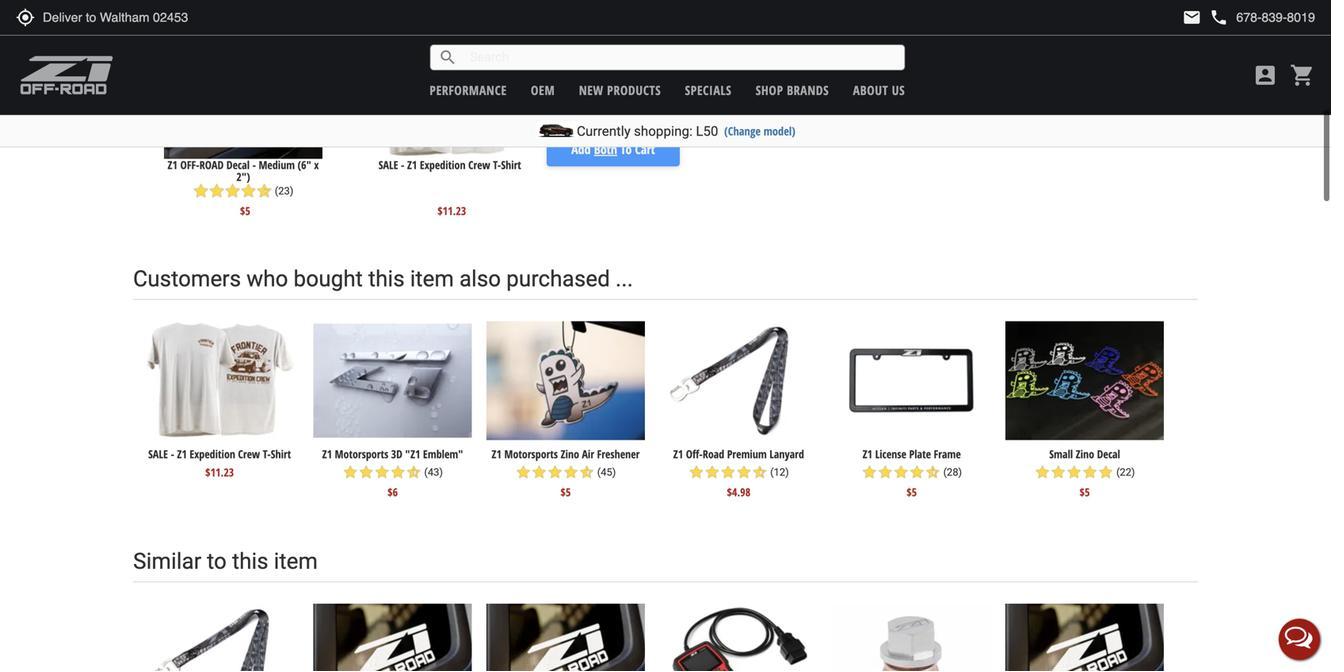 Task type: vqa. For each thing, say whether or not it's contained in the screenshot.
Shirt in SALE - Z1 Expedition Crew T-Shirt $11.23
yes



Task type: describe. For each thing, give the bounding box(es) containing it.
- inside z1 off-road decal - medium (6" x 2") star star star star star_half (23) $5
[[252, 157, 256, 172]]

mail link
[[1183, 8, 1202, 27]]

shirt for sale - z1 expedition crew t-shirt
[[501, 157, 521, 172]]

account_box
[[1253, 63, 1278, 88]]

performance
[[430, 82, 507, 99]]

bundle price: $16.23
[[555, 75, 636, 124]]

(23)
[[275, 185, 293, 197]]

add both to cart
[[571, 141, 655, 158]]

about
[[853, 82, 888, 99]]

shop brands
[[756, 82, 829, 99]]

star_half for z1 motorsports zino air freshener star star star star star_half (45) $5
[[579, 464, 595, 480]]

currently shopping: l50 (change model)
[[577, 123, 796, 139]]

- for sale - z1 expedition crew t-shirt
[[401, 157, 405, 172]]

$6
[[388, 485, 398, 500]]

similar to this item
[[133, 548, 318, 574]]

(43)
[[424, 466, 443, 478]]

freshener
[[597, 447, 640, 462]]

star_half for z1 motorsports 3d "z1 emblem" star star star star star_half (43) $6
[[406, 464, 422, 480]]

t- for sale - z1 expedition crew t-shirt
[[493, 157, 501, 172]]

$11.23 inside sale - z1 expedition crew t-shirt $11.23
[[205, 465, 234, 480]]

(change
[[724, 123, 761, 139]]

specials
[[685, 82, 732, 99]]

small zino decal star star star star star (22) $5
[[1035, 447, 1135, 500]]

z1 for star
[[863, 447, 873, 462]]

price:
[[602, 75, 636, 97]]

to
[[207, 548, 227, 574]]

3d
[[391, 447, 403, 462]]

"z1
[[405, 447, 420, 462]]

z1 motorsports 3d "z1 emblem" star star star star star_half (43) $6
[[322, 447, 463, 500]]

shop brands link
[[756, 82, 829, 99]]

crew for sale - z1 expedition crew t-shirt $11.23
[[238, 447, 260, 462]]

lanyard
[[770, 447, 804, 462]]

t- for sale - z1 expedition crew t-shirt $11.23
[[263, 447, 271, 462]]

sale for sale - z1 expedition crew t-shirt
[[379, 157, 398, 172]]

z1 motorsports zino air freshener star star star star star_half (45) $5
[[492, 447, 640, 500]]

0 vertical spatial this
[[368, 266, 405, 292]]

add
[[571, 141, 591, 158]]

phone
[[1210, 8, 1229, 27]]

road
[[199, 157, 224, 172]]

about us link
[[853, 82, 905, 99]]

crew for sale - z1 expedition crew t-shirt
[[468, 157, 490, 172]]

...
[[616, 266, 633, 292]]

shopping:
[[634, 123, 693, 139]]

zino inside small zino decal star star star star star (22) $5
[[1076, 447, 1094, 462]]

specials link
[[685, 82, 732, 99]]

2")
[[236, 169, 250, 184]]

sale - z1 expedition crew t-shirt $11.23
[[148, 447, 291, 480]]

shopping_cart
[[1290, 63, 1315, 88]]

similar
[[133, 548, 201, 574]]

z1 license plate frame star star star star star_half (28) $5
[[862, 447, 962, 500]]

currently
[[577, 123, 631, 139]]

bundle
[[555, 75, 598, 97]]

$16.23
[[555, 98, 604, 124]]

z1 for lanyard
[[673, 447, 683, 462]]

shopping_cart link
[[1286, 63, 1315, 88]]

$5 inside z1 off-road decal - medium (6" x 2") star star star star star_half (23) $5
[[240, 203, 250, 218]]

shirt for sale - z1 expedition crew t-shirt $11.23
[[271, 447, 291, 462]]

cart
[[635, 141, 655, 158]]

bought
[[294, 266, 363, 292]]

z1 for emblem"
[[322, 447, 332, 462]]

star_half inside z1 license plate frame star star star star star_half (28) $5
[[925, 464, 941, 480]]

motorsports for z1 motorsports zino air freshener star star star star star_half (45) $5
[[504, 447, 558, 462]]

1 horizontal spatial item
[[410, 266, 454, 292]]

Search search field
[[457, 45, 904, 70]]

road
[[703, 447, 724, 462]]

search
[[438, 48, 457, 67]]

account_box link
[[1249, 63, 1282, 88]]

shop
[[756, 82, 783, 99]]

decal inside z1 off-road decal - medium (6" x 2") star star star star star_half (23) $5
[[226, 157, 250, 172]]

add
[[327, 93, 366, 132]]



Task type: locate. For each thing, give the bounding box(es) containing it.
star
[[193, 183, 209, 199], [209, 183, 225, 199], [225, 183, 241, 199], [241, 183, 256, 199], [342, 464, 358, 480], [358, 464, 374, 480], [374, 464, 390, 480], [390, 464, 406, 480], [516, 464, 531, 480], [531, 464, 547, 480], [547, 464, 563, 480], [563, 464, 579, 480], [689, 464, 704, 480], [704, 464, 720, 480], [720, 464, 736, 480], [736, 464, 752, 480], [862, 464, 878, 480], [878, 464, 893, 480], [893, 464, 909, 480], [909, 464, 925, 480], [1035, 464, 1051, 480], [1051, 464, 1066, 480], [1066, 464, 1082, 480], [1082, 464, 1098, 480], [1098, 464, 1114, 480]]

x
[[314, 157, 319, 172]]

shirt inside sale - z1 expedition crew t-shirt $11.23
[[271, 447, 291, 462]]

item left the also
[[410, 266, 454, 292]]

products
[[607, 82, 661, 99]]

0 horizontal spatial crew
[[238, 447, 260, 462]]

(change model) link
[[724, 123, 796, 139]]

2 motorsports from the left
[[504, 447, 558, 462]]

this right to
[[232, 548, 268, 574]]

z1 for -
[[168, 157, 178, 172]]

z1 for freshener
[[492, 447, 502, 462]]

star_half left the (23)
[[256, 183, 272, 199]]

new
[[579, 82, 604, 99]]

0 horizontal spatial $11.23
[[205, 465, 234, 480]]

crew inside sale - z1 expedition crew t-shirt $11.23
[[238, 447, 260, 462]]

who
[[247, 266, 288, 292]]

0 horizontal spatial item
[[274, 548, 318, 574]]

motorsports left air
[[504, 447, 558, 462]]

z1 inside sale - z1 expedition crew t-shirt $11.23
[[177, 447, 187, 462]]

purchased
[[507, 266, 610, 292]]

1 horizontal spatial expedition
[[420, 157, 466, 172]]

0 horizontal spatial zino
[[561, 447, 579, 462]]

item
[[410, 266, 454, 292], [274, 548, 318, 574]]

z1 off-road premium lanyard star star star star star_half (12) $4.98
[[673, 447, 804, 500]]

0 vertical spatial item
[[410, 266, 454, 292]]

new products
[[579, 82, 661, 99]]

$4.98
[[727, 485, 751, 500]]

0 vertical spatial t-
[[493, 157, 501, 172]]

about us
[[853, 82, 905, 99]]

1 vertical spatial this
[[232, 548, 268, 574]]

zino
[[561, 447, 579, 462], [1076, 447, 1094, 462]]

z1 inside z1 motorsports zino air freshener star star star star star_half (45) $5
[[492, 447, 502, 462]]

sale inside sale - z1 expedition crew t-shirt $11.23
[[148, 447, 168, 462]]

0 horizontal spatial sale
[[148, 447, 168, 462]]

new products link
[[579, 82, 661, 99]]

motorsports for z1 motorsports 3d "z1 emblem" star star star star star_half (43) $6
[[335, 447, 388, 462]]

0 vertical spatial expedition
[[420, 157, 466, 172]]

phone link
[[1210, 8, 1315, 27]]

star_half inside z1 motorsports zino air freshener star star star star star_half (45) $5
[[579, 464, 595, 480]]

expedition inside sale - z1 expedition crew t-shirt $11.23
[[190, 447, 235, 462]]

decal right road
[[226, 157, 250, 172]]

motorsports inside z1 motorsports zino air freshener star star star star star_half (45) $5
[[504, 447, 558, 462]]

1 horizontal spatial shirt
[[501, 157, 521, 172]]

motorsports
[[335, 447, 388, 462], [504, 447, 558, 462]]

1 horizontal spatial this
[[368, 266, 405, 292]]

my_location
[[16, 8, 35, 27]]

0 vertical spatial crew
[[468, 157, 490, 172]]

zino left air
[[561, 447, 579, 462]]

air
[[582, 447, 594, 462]]

0 horizontal spatial -
[[171, 447, 174, 462]]

expedition for sale - z1 expedition crew t-shirt
[[420, 157, 466, 172]]

- for sale - z1 expedition crew t-shirt $11.23
[[171, 447, 174, 462]]

$11.23
[[438, 203, 466, 218], [205, 465, 234, 480]]

0 horizontal spatial decal
[[226, 157, 250, 172]]

performance link
[[430, 82, 507, 99]]

decal
[[226, 157, 250, 172], [1097, 447, 1120, 462]]

$5 inside z1 license plate frame star star star star star_half (28) $5
[[907, 485, 917, 500]]

star_half inside z1 off-road decal - medium (6" x 2") star star star star star_half (23) $5
[[256, 183, 272, 199]]

1 horizontal spatial $11.23
[[438, 203, 466, 218]]

1 vertical spatial decal
[[1097, 447, 1120, 462]]

star_half inside z1 motorsports 3d "z1 emblem" star star star star star_half (43) $6
[[406, 464, 422, 480]]

star_half left (12)
[[752, 464, 768, 480]]

z1 inside z1 license plate frame star star star star star_half (28) $5
[[863, 447, 873, 462]]

0 horizontal spatial t-
[[263, 447, 271, 462]]

(22)
[[1117, 466, 1135, 478]]

0 vertical spatial shirt
[[501, 157, 521, 172]]

emblem"
[[423, 447, 463, 462]]

small
[[1049, 447, 1073, 462]]

1 vertical spatial crew
[[238, 447, 260, 462]]

z1 inside z1 off-road decal - medium (6" x 2") star star star star star_half (23) $5
[[168, 157, 178, 172]]

this
[[368, 266, 405, 292], [232, 548, 268, 574]]

customers
[[133, 266, 241, 292]]

star_half inside z1 off-road premium lanyard star star star star star_half (12) $4.98
[[752, 464, 768, 480]]

medium
[[259, 157, 295, 172]]

1 horizontal spatial zino
[[1076, 447, 1094, 462]]

0 horizontal spatial expedition
[[190, 447, 235, 462]]

us
[[892, 82, 905, 99]]

expedition for sale - z1 expedition crew t-shirt $11.23
[[190, 447, 235, 462]]

0 vertical spatial sale
[[379, 157, 398, 172]]

0 vertical spatial $11.23
[[438, 203, 466, 218]]

0 vertical spatial decal
[[226, 157, 250, 172]]

z1
[[168, 157, 178, 172], [407, 157, 417, 172], [177, 447, 187, 462], [322, 447, 332, 462], [492, 447, 502, 462], [673, 447, 683, 462], [863, 447, 873, 462]]

shirt
[[501, 157, 521, 172], [271, 447, 291, 462]]

star_half for z1 off-road premium lanyard star star star star star_half (12) $4.98
[[752, 464, 768, 480]]

z1 inside z1 motorsports 3d "z1 emblem" star star star star star_half (43) $6
[[322, 447, 332, 462]]

1 vertical spatial expedition
[[190, 447, 235, 462]]

to
[[621, 141, 632, 158]]

sale
[[379, 157, 398, 172], [148, 447, 168, 462]]

plate
[[909, 447, 931, 462]]

1 horizontal spatial sale
[[379, 157, 398, 172]]

item right to
[[274, 548, 318, 574]]

this right bought on the top left of the page
[[368, 266, 405, 292]]

$5 inside z1 motorsports zino air freshener star star star star star_half (45) $5
[[561, 485, 571, 500]]

1 horizontal spatial -
[[252, 157, 256, 172]]

1 vertical spatial t-
[[263, 447, 271, 462]]

1 horizontal spatial motorsports
[[504, 447, 558, 462]]

1 motorsports from the left
[[335, 447, 388, 462]]

z1 off-road decal - medium (6" x 2") star star star star star_half (23) $5
[[168, 157, 319, 218]]

$5
[[240, 203, 250, 218], [561, 485, 571, 500], [907, 485, 917, 500], [1080, 485, 1090, 500]]

(12)
[[770, 466, 789, 478]]

model)
[[764, 123, 796, 139]]

crew
[[468, 157, 490, 172], [238, 447, 260, 462]]

t-
[[493, 157, 501, 172], [263, 447, 271, 462]]

sale for sale - z1 expedition crew t-shirt $11.23
[[148, 447, 168, 462]]

decal up "(22)"
[[1097, 447, 1120, 462]]

off-
[[686, 447, 703, 462]]

1 vertical spatial sale
[[148, 447, 168, 462]]

expedition
[[420, 157, 466, 172], [190, 447, 235, 462]]

1 vertical spatial $11.23
[[205, 465, 234, 480]]

2 horizontal spatial -
[[401, 157, 405, 172]]

star_half left (28)
[[925, 464, 941, 480]]

- inside sale - z1 expedition crew t-shirt $11.23
[[171, 447, 174, 462]]

also
[[459, 266, 501, 292]]

t- inside sale - z1 expedition crew t-shirt $11.23
[[263, 447, 271, 462]]

z1 inside z1 off-road premium lanyard star star star star star_half (12) $4.98
[[673, 447, 683, 462]]

both
[[594, 141, 617, 158]]

brands
[[787, 82, 829, 99]]

1 vertical spatial item
[[274, 548, 318, 574]]

mail phone
[[1183, 8, 1229, 27]]

(28)
[[943, 466, 962, 478]]

license
[[875, 447, 907, 462]]

0 horizontal spatial shirt
[[271, 447, 291, 462]]

z1 motorsports logo image
[[20, 55, 114, 95]]

oem
[[531, 82, 555, 99]]

sale - z1 expedition crew t-shirt
[[379, 157, 521, 172]]

1 horizontal spatial t-
[[493, 157, 501, 172]]

0 horizontal spatial this
[[232, 548, 268, 574]]

0 horizontal spatial motorsports
[[335, 447, 388, 462]]

customers who bought this item also purchased ...
[[133, 266, 633, 292]]

frame
[[934, 447, 961, 462]]

1 horizontal spatial crew
[[468, 157, 490, 172]]

2 zino from the left
[[1076, 447, 1094, 462]]

oem link
[[531, 82, 555, 99]]

1 vertical spatial shirt
[[271, 447, 291, 462]]

star_half down air
[[579, 464, 595, 480]]

-
[[252, 157, 256, 172], [401, 157, 405, 172], [171, 447, 174, 462]]

zino right the small
[[1076, 447, 1094, 462]]

motorsports inside z1 motorsports 3d "z1 emblem" star star star star star_half (43) $6
[[335, 447, 388, 462]]

$5 inside small zino decal star star star star star (22) $5
[[1080, 485, 1090, 500]]

mail
[[1183, 8, 1202, 27]]

1 horizontal spatial decal
[[1097, 447, 1120, 462]]

1 zino from the left
[[561, 447, 579, 462]]

decal inside small zino decal star star star star star (22) $5
[[1097, 447, 1120, 462]]

l50
[[696, 123, 718, 139]]

star_half
[[256, 183, 272, 199], [406, 464, 422, 480], [579, 464, 595, 480], [752, 464, 768, 480], [925, 464, 941, 480]]

zino inside z1 motorsports zino air freshener star star star star star_half (45) $5
[[561, 447, 579, 462]]

star_half down "z1
[[406, 464, 422, 480]]

premium
[[727, 447, 767, 462]]

(45)
[[597, 466, 616, 478]]

motorsports left 3d in the bottom left of the page
[[335, 447, 388, 462]]

off-
[[180, 157, 199, 172]]

(6"
[[298, 157, 311, 172]]



